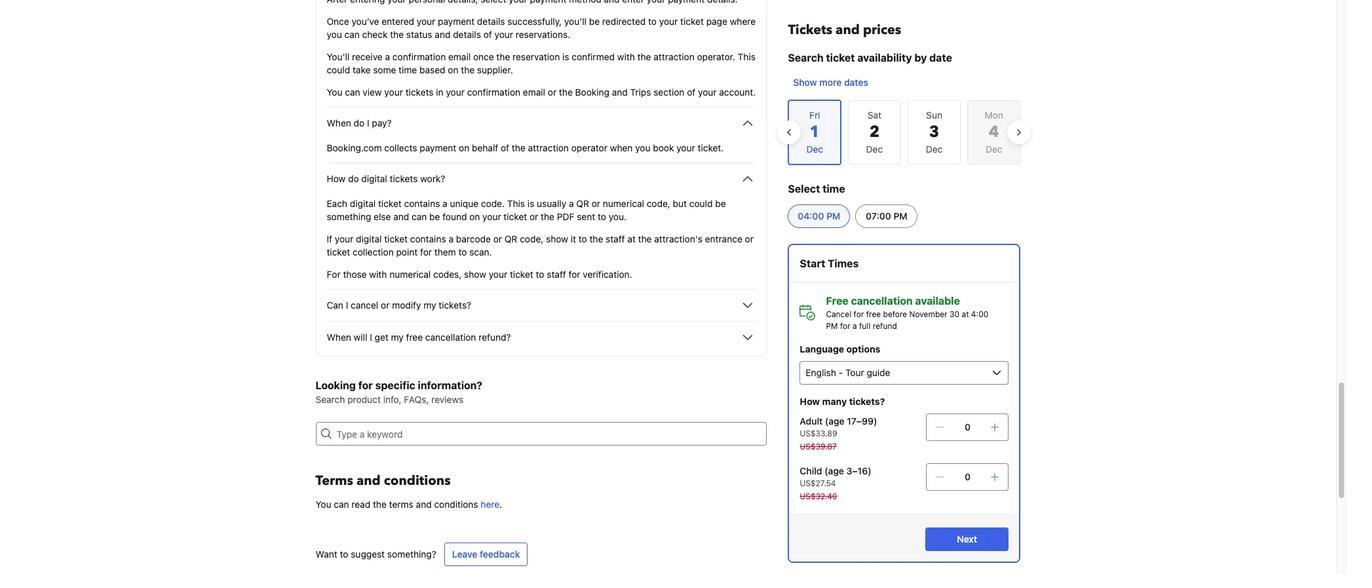 Task type: vqa. For each thing, say whether or not it's contained in the screenshot.
17–99)'s (age
yes



Task type: describe. For each thing, give the bounding box(es) containing it.
contains inside if your digital ticket contains a barcode or qr code, show it to the staff at the attraction's entrance or ticket collection point for them to scan.
[[410, 233, 446, 245]]

usually
[[537, 198, 567, 209]]

for
[[327, 269, 341, 280]]

dates
[[845, 77, 869, 88]]

each digital ticket contains a unique code. this is usually a qr or numerical code, but could be something else and can be found on your ticket or the pdf sent to you.
[[327, 198, 726, 222]]

qr inside the each digital ticket contains a unique code. this is usually a qr or numerical code, but could be something else and can be found on your ticket or the pdf sent to you.
[[577, 198, 589, 209]]

modify
[[392, 300, 421, 311]]

the down when do i pay? dropdown button
[[512, 142, 526, 153]]

your up status
[[417, 16, 436, 27]]

show inside if your digital ticket contains a barcode or qr code, show it to the staff at the attraction's entrance or ticket collection point for them to scan.
[[546, 233, 568, 245]]

with inside you'll receive a confirmation email once the reservation is confirmed with the attraction operator. this could take some time based on the supplier.
[[618, 51, 635, 62]]

feedback
[[480, 549, 520, 560]]

attraction's
[[655, 233, 703, 245]]

code, inside if your digital ticket contains a barcode or qr code, show it to the staff at the attraction's entrance or ticket collection point for them to scan.
[[520, 233, 544, 245]]

1 vertical spatial be
[[716, 198, 726, 209]]

start
[[800, 258, 826, 269]]

when
[[610, 142, 633, 153]]

them
[[435, 247, 456, 258]]

point
[[396, 247, 418, 258]]

those
[[343, 269, 367, 280]]

is for this
[[528, 198, 535, 209]]

view
[[363, 87, 382, 98]]

the up trips
[[638, 51, 651, 62]]

once
[[327, 16, 349, 27]]

1 vertical spatial staff
[[547, 269, 566, 280]]

or right entrance on the right top of page
[[745, 233, 754, 245]]

the right it
[[590, 233, 603, 245]]

when will i get my free cancellation refund? button
[[327, 330, 756, 346]]

the left booking
[[559, 87, 573, 98]]

barcode
[[456, 233, 491, 245]]

a inside you'll receive a confirmation email once the reservation is confirmed with the attraction operator. this could take some time based on the supplier.
[[385, 51, 390, 62]]

your inside if your digital ticket contains a barcode or qr code, show it to the staff at the attraction's entrance or ticket collection point for them to scan.
[[335, 233, 354, 245]]

looking
[[316, 380, 356, 391]]

when for when will i get my free cancellation refund?
[[327, 332, 351, 343]]

for inside looking for specific information? search product info, faqs, reviews
[[358, 380, 373, 391]]

i inside can i cancel or modify my tickets? dropdown button
[[346, 300, 348, 311]]

language
[[800, 344, 845, 355]]

be inside once you've entered your payment details successfully, you'll be redirected to your ticket page where you can check the status and details of your reservations.
[[589, 16, 600, 27]]

operator
[[572, 142, 608, 153]]

ticket down if your digital ticket contains a barcode or qr code, show it to the staff at the attraction's entrance or ticket collection point for them to scan.
[[510, 269, 534, 280]]

dec for 2
[[867, 144, 883, 155]]

can i cancel or modify my tickets? button
[[327, 298, 756, 313]]

or up 'sent'
[[592, 198, 601, 209]]

1 vertical spatial details
[[453, 29, 481, 40]]

by
[[915, 52, 927, 64]]

(age for 3–16)
[[825, 466, 844, 477]]

pm inside "free cancellation available cancel for free before november 30 at 4:00 pm for a full refund"
[[826, 321, 838, 331]]

the up supplier.
[[497, 51, 510, 62]]

get
[[375, 332, 389, 343]]

can left read
[[334, 499, 349, 510]]

0 horizontal spatial be
[[430, 211, 440, 222]]

Type a keyword field
[[331, 422, 767, 446]]

tickets
[[788, 21, 833, 39]]

1 horizontal spatial you
[[636, 142, 651, 153]]

a up "pdf" at the top left
[[569, 198, 574, 209]]

some
[[373, 64, 396, 75]]

numerical inside the each digital ticket contains a unique code. this is usually a qr or numerical code, but could be something else and can be found on your ticket or the pdf sent to you.
[[603, 198, 645, 209]]

based
[[420, 64, 446, 75]]

to right it
[[579, 233, 587, 245]]

ticket down 'if'
[[327, 247, 350, 258]]

entered
[[382, 16, 414, 27]]

or inside can i cancel or modify my tickets? dropdown button
[[381, 300, 390, 311]]

a inside if your digital ticket contains a barcode or qr code, show it to the staff at the attraction's entrance or ticket collection point for them to scan.
[[449, 233, 454, 245]]

2
[[870, 121, 880, 143]]

1 horizontal spatial time
[[823, 183, 846, 195]]

ticket up point
[[384, 233, 408, 245]]

tickets? inside can i cancel or modify my tickets? dropdown button
[[439, 300, 472, 311]]

search ticket availability by date
[[788, 52, 953, 64]]

dec for 4
[[986, 144, 1003, 155]]

3–16)
[[847, 466, 872, 477]]

ticket up else
[[378, 198, 402, 209]]

how do digital tickets work? button
[[327, 171, 756, 187]]

else
[[374, 211, 391, 222]]

the down the once
[[461, 64, 475, 75]]

next
[[958, 534, 978, 545]]

on inside the each digital ticket contains a unique code. this is usually a qr or numerical code, but could be something else and can be found on your ticket or the pdf sent to you.
[[470, 211, 480, 222]]

0 vertical spatial my
[[424, 300, 436, 311]]

next button
[[926, 528, 1009, 551]]

or right barcode
[[494, 233, 502, 245]]

suggest
[[351, 549, 385, 560]]

your right redirected
[[660, 16, 678, 27]]

verification.
[[583, 269, 633, 280]]

can left view
[[345, 87, 360, 98]]

you can read the terms and conditions here .
[[316, 499, 502, 510]]

it
[[571, 233, 576, 245]]

you.
[[609, 211, 627, 222]]

your down 'successfully,' in the top left of the page
[[495, 29, 513, 40]]

0 vertical spatial search
[[788, 52, 824, 64]]

this inside you'll receive a confirmation email once the reservation is confirmed with the attraction operator. this could take some time based on the supplier.
[[738, 51, 756, 62]]

mon 4 dec
[[985, 110, 1004, 155]]

info,
[[383, 394, 402, 405]]

booking.com collects payment on behalf of the attraction operator when you book your ticket.
[[327, 142, 724, 153]]

1 vertical spatial show
[[464, 269, 486, 280]]

entrance
[[705, 233, 743, 245]]

and left prices at the right of the page
[[836, 21, 860, 39]]

could inside the each digital ticket contains a unique code. this is usually a qr or numerical code, but could be something else and can be found on your ticket or the pdf sent to you.
[[690, 198, 713, 209]]

when do i pay?
[[327, 117, 392, 129]]

and up read
[[357, 472, 381, 490]]

supplier.
[[477, 64, 513, 75]]

page
[[707, 16, 728, 27]]

do for how
[[348, 173, 359, 184]]

qr inside if your digital ticket contains a barcode or qr code, show it to the staff at the attraction's entrance or ticket collection point for them to scan.
[[505, 233, 518, 245]]

refund?
[[479, 332, 511, 343]]

refund
[[873, 321, 898, 331]]

payment inside once you've entered your payment details successfully, you'll be redirected to your ticket page where you can check the status and details of your reservations.
[[438, 16, 475, 27]]

date
[[930, 52, 953, 64]]

start times
[[800, 258, 859, 269]]

staff inside if your digital ticket contains a barcode or qr code, show it to the staff at the attraction's entrance or ticket collection point for them to scan.
[[606, 233, 625, 245]]

and left trips
[[612, 87, 628, 98]]

select time
[[788, 183, 846, 195]]

cancellation inside "free cancellation available cancel for free before november 30 at 4:00 pm for a full refund"
[[851, 295, 913, 307]]

when will i get my free cancellation refund?
[[327, 332, 511, 343]]

a up found
[[443, 198, 448, 209]]

full
[[860, 321, 871, 331]]

for down cancel
[[841, 321, 851, 331]]

unique
[[450, 198, 479, 209]]

region containing 2
[[778, 94, 1032, 170]]

cancel
[[826, 309, 852, 319]]

times
[[828, 258, 859, 269]]

show more dates
[[794, 77, 869, 88]]

faqs,
[[404, 394, 429, 405]]

at inside "free cancellation available cancel for free before november 30 at 4:00 pm for a full refund"
[[962, 309, 969, 319]]

and inside once you've entered your payment details successfully, you'll be redirected to your ticket page where you can check the status and details of your reservations.
[[435, 29, 451, 40]]

status
[[406, 29, 433, 40]]

email inside you'll receive a confirmation email once the reservation is confirmed with the attraction operator. this could take some time based on the supplier.
[[449, 51, 471, 62]]

to right the want
[[340, 549, 348, 560]]

trips
[[631, 87, 651, 98]]

in
[[436, 87, 444, 98]]

reservations.
[[516, 29, 571, 40]]

or down usually
[[530, 211, 539, 222]]

collection
[[353, 247, 394, 258]]

30
[[950, 309, 960, 319]]

search inside looking for specific information? search product info, faqs, reviews
[[316, 394, 345, 405]]

show
[[794, 77, 817, 88]]

1 horizontal spatial email
[[523, 87, 546, 98]]

pdf
[[557, 211, 575, 222]]

terms and conditions
[[316, 472, 451, 490]]

do for when
[[354, 117, 365, 129]]

this inside the each digital ticket contains a unique code. this is usually a qr or numerical code, but could be something else and can be found on your ticket or the pdf sent to you.
[[507, 198, 525, 209]]

1 vertical spatial conditions
[[434, 499, 478, 510]]

confirmed
[[572, 51, 615, 62]]

1 vertical spatial of
[[687, 87, 696, 98]]

for those with numerical codes, show your ticket to staff for verification.
[[327, 269, 633, 280]]

leave
[[452, 549, 478, 560]]

attraction inside you'll receive a confirmation email once the reservation is confirmed with the attraction operator. this could take some time based on the supplier.
[[654, 51, 695, 62]]

ticket up show more dates
[[827, 52, 855, 64]]

dec for 3
[[926, 144, 943, 155]]

the inside the each digital ticket contains a unique code. this is usually a qr or numerical code, but could be something else and can be found on your ticket or the pdf sent to you.
[[541, 211, 555, 222]]

1 vertical spatial numerical
[[390, 269, 431, 280]]

ticket down code.
[[504, 211, 527, 222]]

take
[[353, 64, 371, 75]]

prices
[[863, 21, 902, 39]]

booking
[[575, 87, 610, 98]]

operator.
[[697, 51, 736, 62]]

07:00 pm
[[866, 210, 908, 222]]

17–99)
[[847, 416, 878, 427]]

code, inside the each digital ticket contains a unique code. this is usually a qr or numerical code, but could be something else and can be found on your ticket or the pdf sent to you.
[[647, 198, 671, 209]]

terms
[[316, 472, 353, 490]]

cancellation inside dropdown button
[[425, 332, 476, 343]]

can inside the each digital ticket contains a unique code. this is usually a qr or numerical code, but could be something else and can be found on your ticket or the pdf sent to you.
[[412, 211, 427, 222]]



Task type: locate. For each thing, give the bounding box(es) containing it.
you down once on the left top
[[327, 29, 342, 40]]

1 vertical spatial my
[[391, 332, 404, 343]]

1 vertical spatial on
[[459, 142, 470, 153]]

or right cancel at bottom left
[[381, 300, 390, 311]]

1 0 from the top
[[965, 422, 971, 433]]

pay?
[[372, 117, 392, 129]]

1 vertical spatial tickets?
[[850, 396, 885, 407]]

qr up 'sent'
[[577, 198, 589, 209]]

confirmation down supplier.
[[467, 87, 521, 98]]

0 horizontal spatial could
[[327, 64, 350, 75]]

you for you can read the terms and conditions here .
[[316, 499, 331, 510]]

can
[[327, 300, 344, 311]]

code,
[[647, 198, 671, 209], [520, 233, 544, 245]]

specific
[[375, 380, 416, 391]]

at right 30
[[962, 309, 969, 319]]

2 0 from the top
[[965, 471, 971, 483]]

1 vertical spatial code,
[[520, 233, 544, 245]]

i for will
[[370, 332, 372, 343]]

will
[[354, 332, 367, 343]]

sat
[[868, 110, 882, 121]]

digital inside if your digital ticket contains a barcode or qr code, show it to the staff at the attraction's entrance or ticket collection point for them to scan.
[[356, 233, 382, 245]]

do left pay?
[[354, 117, 365, 129]]

attraction down when do i pay? dropdown button
[[528, 142, 569, 153]]

show more dates button
[[788, 71, 874, 94]]

you'll
[[327, 51, 350, 62]]

leave feedback
[[452, 549, 520, 560]]

this right operator.
[[738, 51, 756, 62]]

0 vertical spatial with
[[618, 51, 635, 62]]

to down barcode
[[459, 247, 467, 258]]

0 vertical spatial digital
[[362, 173, 387, 184]]

tickets?
[[439, 300, 472, 311], [850, 396, 885, 407]]

here link
[[481, 499, 500, 510]]

1 vertical spatial when
[[327, 332, 351, 343]]

0 horizontal spatial my
[[391, 332, 404, 343]]

0 horizontal spatial cancellation
[[425, 332, 476, 343]]

0 vertical spatial free
[[867, 309, 881, 319]]

when for when do i pay?
[[327, 117, 351, 129]]

0 horizontal spatial dec
[[867, 144, 883, 155]]

1 horizontal spatial show
[[546, 233, 568, 245]]

how
[[327, 173, 346, 184], [800, 396, 820, 407]]

if your digital ticket contains a barcode or qr code, show it to the staff at the attraction's entrance or ticket collection point for them to scan.
[[327, 233, 754, 258]]

2 vertical spatial of
[[501, 142, 510, 153]]

and inside the each digital ticket contains a unique code. this is usually a qr or numerical code, but could be something else and can be found on your ticket or the pdf sent to you.
[[394, 211, 409, 222]]

be right you'll
[[589, 16, 600, 27]]

1 vertical spatial could
[[690, 198, 713, 209]]

dec inside mon 4 dec
[[986, 144, 1003, 155]]

(age inside child (age 3–16) us$27.54
[[825, 466, 844, 477]]

tickets? up 17–99)
[[850, 396, 885, 407]]

can inside once you've entered your payment details successfully, you'll be redirected to your ticket page where you can check the status and details of your reservations.
[[345, 29, 360, 40]]

reservation
[[513, 51, 560, 62]]

be up entrance on the right top of page
[[716, 198, 726, 209]]

adult
[[800, 416, 823, 427]]

i left pay?
[[367, 117, 370, 129]]

payment up the once
[[438, 16, 475, 27]]

1 vertical spatial is
[[528, 198, 535, 209]]

select
[[788, 183, 821, 195]]

1 horizontal spatial could
[[690, 198, 713, 209]]

how do digital tickets work?
[[327, 173, 445, 184]]

0 vertical spatial (age
[[825, 416, 845, 427]]

your right book
[[677, 142, 696, 153]]

2 vertical spatial digital
[[356, 233, 382, 245]]

is inside the each digital ticket contains a unique code. this is usually a qr or numerical code, but could be something else and can be found on your ticket or the pdf sent to you.
[[528, 198, 535, 209]]

sun 3 dec
[[926, 110, 943, 155]]

pm right 04:00
[[827, 210, 841, 222]]

with
[[618, 51, 635, 62], [369, 269, 387, 280]]

1 horizontal spatial confirmation
[[467, 87, 521, 98]]

payment up the work?
[[420, 142, 457, 153]]

is left confirmed at the left of page
[[563, 51, 570, 62]]

pm
[[827, 210, 841, 222], [894, 210, 908, 222], [826, 321, 838, 331]]

dec down 2
[[867, 144, 883, 155]]

this
[[738, 51, 756, 62], [507, 198, 525, 209]]

0 vertical spatial tickets?
[[439, 300, 472, 311]]

collects
[[384, 142, 417, 153]]

0 vertical spatial could
[[327, 64, 350, 75]]

redirected
[[603, 16, 646, 27]]

you down you'll
[[327, 87, 343, 98]]

2 horizontal spatial of
[[687, 87, 696, 98]]

4
[[989, 121, 1000, 143]]

ticket
[[681, 16, 704, 27], [827, 52, 855, 64], [378, 198, 402, 209], [504, 211, 527, 222], [384, 233, 408, 245], [327, 247, 350, 258], [510, 269, 534, 280]]

1 horizontal spatial i
[[367, 117, 370, 129]]

you left book
[[636, 142, 651, 153]]

1 horizontal spatial numerical
[[603, 198, 645, 209]]

how for how many tickets?
[[800, 396, 820, 407]]

with inside how do digital tickets work? element
[[369, 269, 387, 280]]

contains down the work?
[[404, 198, 440, 209]]

can down you've
[[345, 29, 360, 40]]

1 horizontal spatial code,
[[647, 198, 671, 209]]

1 vertical spatial search
[[316, 394, 345, 405]]

0 vertical spatial staff
[[606, 233, 625, 245]]

1 vertical spatial at
[[962, 309, 969, 319]]

0 vertical spatial qr
[[577, 198, 589, 209]]

2 horizontal spatial be
[[716, 198, 726, 209]]

us$33.89
[[800, 429, 838, 439]]

your left account.
[[698, 87, 717, 98]]

0 horizontal spatial code,
[[520, 233, 544, 245]]

0 for adult (age 17–99)
[[965, 422, 971, 433]]

1 horizontal spatial cancellation
[[851, 295, 913, 307]]

staff
[[606, 233, 625, 245], [547, 269, 566, 280]]

the down usually
[[541, 211, 555, 222]]

0 vertical spatial conditions
[[384, 472, 451, 490]]

confirmation inside you'll receive a confirmation email once the reservation is confirmed with the attraction operator. this could take some time based on the supplier.
[[393, 51, 446, 62]]

the inside once you've entered your payment details successfully, you'll be redirected to your ticket page where you can check the status and details of your reservations.
[[390, 29, 404, 40]]

pm for 04:00 pm
[[827, 210, 841, 222]]

04:00
[[798, 210, 825, 222]]

0 horizontal spatial search
[[316, 394, 345, 405]]

1 vertical spatial you
[[636, 142, 651, 153]]

for up full
[[854, 309, 864, 319]]

free inside "free cancellation available cancel for free before november 30 at 4:00 pm for a full refund"
[[867, 309, 881, 319]]

us$32.40
[[800, 492, 838, 502]]

1 horizontal spatial this
[[738, 51, 756, 62]]

something?
[[387, 549, 437, 560]]

email left the once
[[449, 51, 471, 62]]

a inside "free cancellation available cancel for free before november 30 at 4:00 pm for a full refund"
[[853, 321, 857, 331]]

1 horizontal spatial is
[[563, 51, 570, 62]]

0 horizontal spatial confirmation
[[393, 51, 446, 62]]

you down terms
[[316, 499, 331, 510]]

2 horizontal spatial dec
[[986, 144, 1003, 155]]

sent
[[577, 211, 596, 222]]

and right terms
[[416, 499, 432, 510]]

1 vertical spatial payment
[[420, 142, 457, 153]]

2 vertical spatial on
[[470, 211, 480, 222]]

conditions left here
[[434, 499, 478, 510]]

your right in
[[446, 87, 465, 98]]

contains up them
[[410, 233, 446, 245]]

0 horizontal spatial of
[[484, 29, 492, 40]]

you for you can view your tickets in your confirmation email or the booking and trips section of your account.
[[327, 87, 343, 98]]

and
[[836, 21, 860, 39], [435, 29, 451, 40], [612, 87, 628, 98], [394, 211, 409, 222], [357, 472, 381, 490], [416, 499, 432, 510]]

0
[[965, 422, 971, 433], [965, 471, 971, 483]]

once you've entered your payment details successfully, you'll be redirected to your ticket page where you can check the status and details of your reservations.
[[327, 16, 756, 40]]

how many tickets?
[[800, 396, 885, 407]]

can i cancel or modify my tickets?
[[327, 300, 472, 311]]

you
[[327, 29, 342, 40], [636, 142, 651, 153]]

free for will
[[406, 332, 423, 343]]

0 for child (age 3–16)
[[965, 471, 971, 483]]

1 horizontal spatial attraction
[[654, 51, 695, 62]]

read
[[352, 499, 371, 510]]

0 horizontal spatial i
[[346, 300, 348, 311]]

where
[[730, 16, 756, 27]]

1 vertical spatial you
[[316, 499, 331, 510]]

1 horizontal spatial my
[[424, 300, 436, 311]]

region
[[778, 94, 1032, 170]]

ticket inside once you've entered your payment details successfully, you'll be redirected to your ticket page where you can check the status and details of your reservations.
[[681, 16, 704, 27]]

digital
[[362, 173, 387, 184], [350, 198, 376, 209], [356, 233, 382, 245]]

0 horizontal spatial qr
[[505, 233, 518, 245]]

adult (age 17–99) us$33.89
[[800, 416, 878, 439]]

child (age 3–16) us$27.54
[[800, 466, 872, 488]]

1 horizontal spatial staff
[[606, 233, 625, 245]]

1 horizontal spatial free
[[867, 309, 881, 319]]

1 horizontal spatial with
[[618, 51, 635, 62]]

time right select
[[823, 183, 846, 195]]

at inside if your digital ticket contains a barcode or qr code, show it to the staff at the attraction's entrance or ticket collection point for them to scan.
[[628, 233, 636, 245]]

search down looking
[[316, 394, 345, 405]]

(age inside the adult (age 17–99) us$33.89
[[825, 416, 845, 427]]

my right modify
[[424, 300, 436, 311]]

digital inside the each digital ticket contains a unique code. this is usually a qr or numerical code, but could be something else and can be found on your ticket or the pdf sent to you.
[[350, 198, 376, 209]]

qr down the each digital ticket contains a unique code. this is usually a qr or numerical code, but could be something else and can be found on your ticket or the pdf sent to you.
[[505, 233, 518, 245]]

cancel
[[351, 300, 379, 311]]

0 vertical spatial of
[[484, 29, 492, 40]]

pm for 07:00 pm
[[894, 210, 908, 222]]

before
[[884, 309, 908, 319]]

(age for 17–99)
[[825, 416, 845, 427]]

something
[[327, 211, 371, 222]]

0 vertical spatial when
[[327, 117, 351, 129]]

search up show
[[788, 52, 824, 64]]

tickets inside 'dropdown button'
[[390, 173, 418, 184]]

1 vertical spatial (age
[[825, 466, 844, 477]]

my right get
[[391, 332, 404, 343]]

tickets left the work?
[[390, 173, 418, 184]]

1 horizontal spatial search
[[788, 52, 824, 64]]

.
[[500, 499, 502, 510]]

looking for specific information? search product info, faqs, reviews
[[316, 380, 483, 405]]

your down code.
[[483, 211, 501, 222]]

to inside the each digital ticket contains a unique code. this is usually a qr or numerical code, but could be something else and can be found on your ticket or the pdf sent to you.
[[598, 211, 606, 222]]

the right read
[[373, 499, 387, 510]]

0 horizontal spatial tickets?
[[439, 300, 472, 311]]

contains
[[404, 198, 440, 209], [410, 233, 446, 245]]

0 horizontal spatial you
[[327, 29, 342, 40]]

0 vertical spatial how
[[327, 173, 346, 184]]

0 horizontal spatial numerical
[[390, 269, 431, 280]]

cancellation
[[851, 295, 913, 307], [425, 332, 476, 343]]

free for cancellation
[[867, 309, 881, 319]]

but
[[673, 198, 687, 209]]

do inside dropdown button
[[354, 117, 365, 129]]

tickets and prices
[[788, 21, 902, 39]]

successfully,
[[508, 16, 562, 27]]

0 vertical spatial at
[[628, 233, 636, 245]]

of inside once you've entered your payment details successfully, you'll be redirected to your ticket page where you can check the status and details of your reservations.
[[484, 29, 492, 40]]

time right some
[[399, 64, 417, 75]]

book
[[653, 142, 674, 153]]

0 vertical spatial you
[[327, 29, 342, 40]]

conditions
[[384, 472, 451, 490], [434, 499, 478, 510]]

child
[[800, 466, 823, 477]]

numerical down point
[[390, 269, 431, 280]]

codes,
[[433, 269, 462, 280]]

i right will
[[370, 332, 372, 343]]

tickets
[[406, 87, 434, 98], [390, 173, 418, 184]]

i inside when do i pay? dropdown button
[[367, 117, 370, 129]]

0 horizontal spatial this
[[507, 198, 525, 209]]

1 vertical spatial 0
[[965, 471, 971, 483]]

your
[[417, 16, 436, 27], [660, 16, 678, 27], [495, 29, 513, 40], [385, 87, 403, 98], [446, 87, 465, 98], [698, 87, 717, 98], [677, 142, 696, 153], [483, 211, 501, 222], [335, 233, 354, 245], [489, 269, 508, 280]]

digital up something
[[350, 198, 376, 209]]

digital for do
[[362, 173, 387, 184]]

digital inside "how do digital tickets work?" 'dropdown button'
[[362, 173, 387, 184]]

(age down many
[[825, 416, 845, 427]]

you've
[[352, 16, 379, 27]]

2 (age from the top
[[825, 466, 844, 477]]

0 vertical spatial show
[[546, 233, 568, 245]]

confirmation
[[393, 51, 446, 62], [467, 87, 521, 98]]

0 vertical spatial contains
[[404, 198, 440, 209]]

to down if your digital ticket contains a barcode or qr code, show it to the staff at the attraction's entrance or ticket collection point for them to scan.
[[536, 269, 545, 280]]

confirmation up based
[[393, 51, 446, 62]]

how inside "how do digital tickets work?" 'dropdown button'
[[327, 173, 346, 184]]

here
[[481, 499, 500, 510]]

of right behalf
[[501, 142, 510, 153]]

1 (age from the top
[[825, 416, 845, 427]]

3 dec from the left
[[986, 144, 1003, 155]]

free inside dropdown button
[[406, 332, 423, 343]]

could inside you'll receive a confirmation email once the reservation is confirmed with the attraction operator. this could take some time based on the supplier.
[[327, 64, 350, 75]]

you inside once you've entered your payment details successfully, you'll be redirected to your ticket page where you can check the status and details of your reservations.
[[327, 29, 342, 40]]

0 horizontal spatial attraction
[[528, 142, 569, 153]]

time
[[399, 64, 417, 75], [823, 183, 846, 195]]

how do digital tickets work? element
[[327, 187, 756, 281]]

leave feedback button
[[444, 543, 528, 567]]

i for do
[[367, 117, 370, 129]]

0 horizontal spatial show
[[464, 269, 486, 280]]

your down the scan.
[[489, 269, 508, 280]]

is left usually
[[528, 198, 535, 209]]

dec down 3
[[926, 144, 943, 155]]

be left found
[[430, 211, 440, 222]]

1 vertical spatial do
[[348, 173, 359, 184]]

this right code.
[[507, 198, 525, 209]]

1 vertical spatial this
[[507, 198, 525, 209]]

of right section
[[687, 87, 696, 98]]

or down you'll receive a confirmation email once the reservation is confirmed with the attraction operator. this could take some time based on the supplier.
[[548, 87, 557, 98]]

0 vertical spatial 0
[[965, 422, 971, 433]]

2 when from the top
[[327, 332, 351, 343]]

tickets? down codes,
[[439, 300, 472, 311]]

digital down booking.com
[[362, 173, 387, 184]]

do down booking.com
[[348, 173, 359, 184]]

free right get
[[406, 332, 423, 343]]

0 vertical spatial code,
[[647, 198, 671, 209]]

your right view
[[385, 87, 403, 98]]

how up each
[[327, 173, 346, 184]]

how up "adult"
[[800, 396, 820, 407]]

i inside when will i get my free cancellation refund? dropdown button
[[370, 332, 372, 343]]

show
[[546, 233, 568, 245], [464, 269, 486, 280]]

on down unique
[[470, 211, 480, 222]]

1 horizontal spatial dec
[[926, 144, 943, 155]]

on inside you'll receive a confirmation email once the reservation is confirmed with the attraction operator. this could take some time based on the supplier.
[[448, 64, 459, 75]]

for right point
[[420, 247, 432, 258]]

0 horizontal spatial email
[[449, 51, 471, 62]]

1 dec from the left
[[867, 144, 883, 155]]

available
[[916, 295, 961, 307]]

for inside if your digital ticket contains a barcode or qr code, show it to the staff at the attraction's entrance or ticket collection point for them to scan.
[[420, 247, 432, 258]]

for left verification.
[[569, 269, 581, 280]]

code, down the each digital ticket contains a unique code. this is usually a qr or numerical code, but could be something else and can be found on your ticket or the pdf sent to you.
[[520, 233, 544, 245]]

of up the once
[[484, 29, 492, 40]]

2 dec from the left
[[926, 144, 943, 155]]

the down entered
[[390, 29, 404, 40]]

could down you'll
[[327, 64, 350, 75]]

0 horizontal spatial free
[[406, 332, 423, 343]]

booking.com
[[327, 142, 382, 153]]

when left will
[[327, 332, 351, 343]]

do inside 'dropdown button'
[[348, 173, 359, 184]]

is for reservation
[[563, 51, 570, 62]]

1 vertical spatial cancellation
[[425, 332, 476, 343]]

can left found
[[412, 211, 427, 222]]

staff down if your digital ticket contains a barcode or qr code, show it to the staff at the attraction's entrance or ticket collection point for them to scan.
[[547, 269, 566, 280]]

1 vertical spatial time
[[823, 183, 846, 195]]

show down the scan.
[[464, 269, 486, 280]]

ticket left page
[[681, 16, 704, 27]]

2 vertical spatial be
[[430, 211, 440, 222]]

07:00
[[866, 210, 892, 222]]

1 vertical spatial free
[[406, 332, 423, 343]]

(age up us$27.54
[[825, 466, 844, 477]]

1 vertical spatial tickets
[[390, 173, 418, 184]]

when do i pay? button
[[327, 115, 756, 131]]

1 when from the top
[[327, 117, 351, 129]]

04:00 pm
[[798, 210, 841, 222]]

is inside you'll receive a confirmation email once the reservation is confirmed with the attraction operator. this could take some time based on the supplier.
[[563, 51, 570, 62]]

email down you'll receive a confirmation email once the reservation is confirmed with the attraction operator. this could take some time based on the supplier.
[[523, 87, 546, 98]]

2 vertical spatial i
[[370, 332, 372, 343]]

staff down you.
[[606, 233, 625, 245]]

0 vertical spatial i
[[367, 117, 370, 129]]

time inside you'll receive a confirmation email once the reservation is confirmed with the attraction operator. this could take some time based on the supplier.
[[399, 64, 417, 75]]

1 vertical spatial attraction
[[528, 142, 569, 153]]

you can view your tickets in your confirmation email or the booking and trips section of your account.
[[327, 87, 756, 98]]

to inside once you've entered your payment details successfully, you'll be redirected to your ticket page where you can check the status and details of your reservations.
[[649, 16, 657, 27]]

1 horizontal spatial tickets?
[[850, 396, 885, 407]]

1 vertical spatial contains
[[410, 233, 446, 245]]

0 horizontal spatial staff
[[547, 269, 566, 280]]

you'll receive a confirmation email once the reservation is confirmed with the attraction operator. this could take some time based on the supplier.
[[327, 51, 756, 75]]

3
[[930, 121, 940, 143]]

digital for your
[[356, 233, 382, 245]]

your inside the each digital ticket contains a unique code. this is usually a qr or numerical code, but could be something else and can be found on your ticket or the pdf sent to you.
[[483, 211, 501, 222]]

to left you.
[[598, 211, 606, 222]]

0 vertical spatial payment
[[438, 16, 475, 27]]

0 horizontal spatial time
[[399, 64, 417, 75]]

contains inside the each digital ticket contains a unique code. this is usually a qr or numerical code, but could be something else and can be found on your ticket or the pdf sent to you.
[[404, 198, 440, 209]]

attraction up section
[[654, 51, 695, 62]]

0 vertical spatial tickets
[[406, 87, 434, 98]]

could
[[327, 64, 350, 75], [690, 198, 713, 209]]

0 horizontal spatial how
[[327, 173, 346, 184]]

how for how do digital tickets work?
[[327, 173, 346, 184]]

1 horizontal spatial how
[[800, 396, 820, 407]]

or
[[548, 87, 557, 98], [592, 198, 601, 209], [530, 211, 539, 222], [494, 233, 502, 245], [745, 233, 754, 245], [381, 300, 390, 311]]

want
[[316, 549, 338, 560]]

account.
[[720, 87, 756, 98]]

with down collection
[[369, 269, 387, 280]]

the left attraction's
[[638, 233, 652, 245]]

free up full
[[867, 309, 881, 319]]

with right confirmed at the left of page
[[618, 51, 635, 62]]

0 vertical spatial is
[[563, 51, 570, 62]]

free
[[867, 309, 881, 319], [406, 332, 423, 343]]

0 vertical spatial details
[[477, 16, 505, 27]]

0 vertical spatial time
[[399, 64, 417, 75]]



